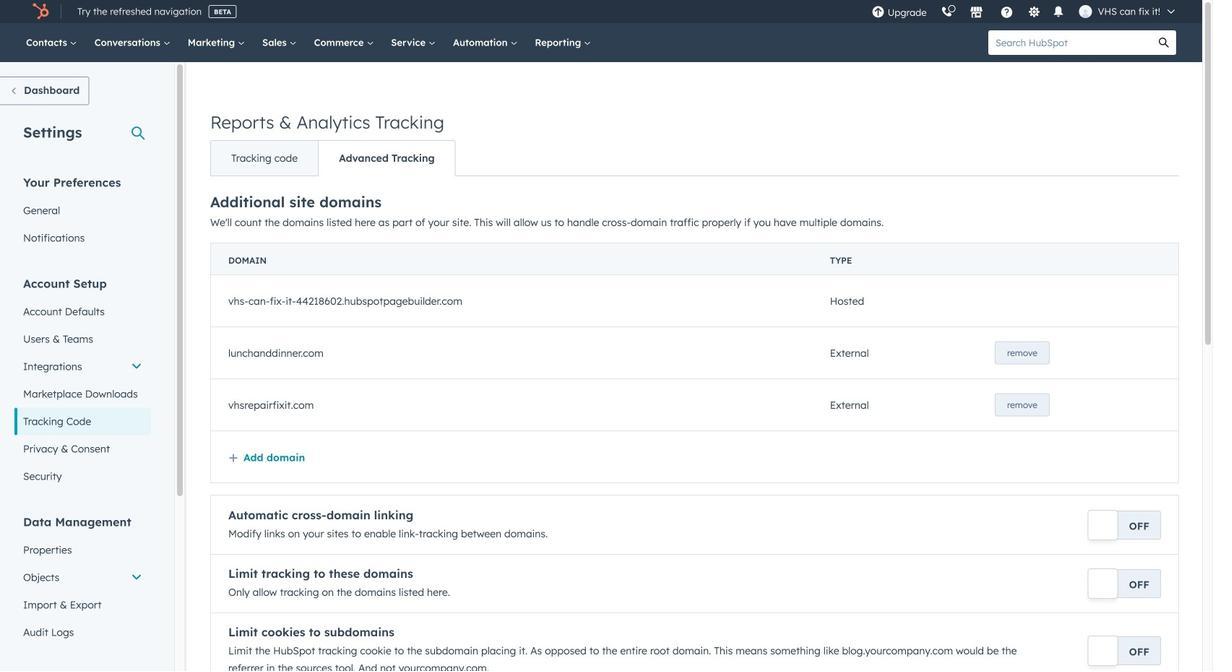 Task type: vqa. For each thing, say whether or not it's contained in the screenshot.
navigation
yes



Task type: describe. For each thing, give the bounding box(es) containing it.
account setup element
[[14, 276, 151, 490]]

marketplaces image
[[970, 7, 983, 20]]

terry turtle image
[[1079, 5, 1092, 18]]

Search HubSpot search field
[[989, 30, 1152, 55]]

your preferences element
[[14, 175, 151, 252]]



Task type: locate. For each thing, give the bounding box(es) containing it.
data management element
[[14, 514, 151, 646]]

menu
[[865, 0, 1185, 23]]

navigation
[[210, 140, 456, 176]]



